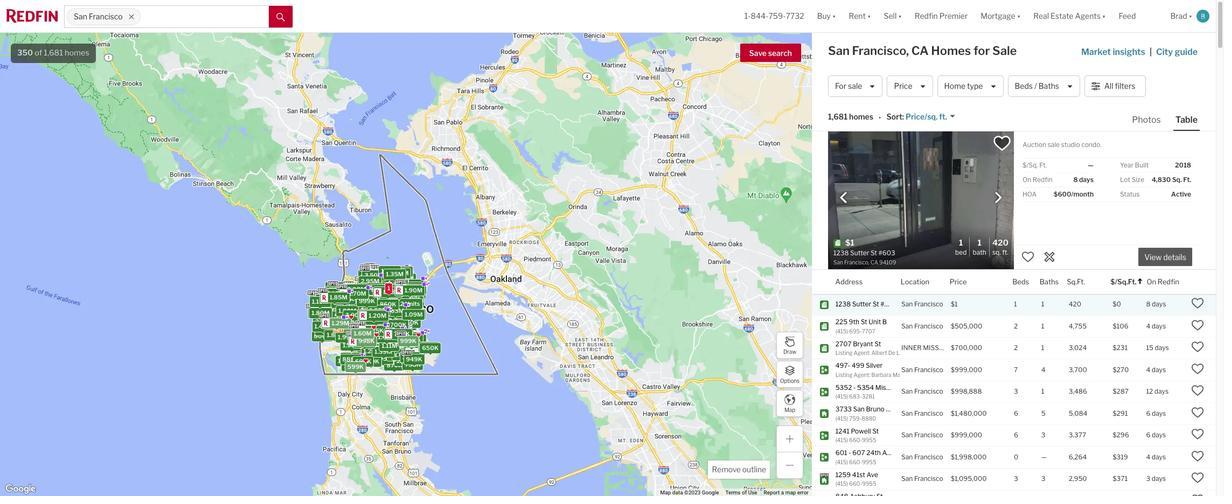 Task type: locate. For each thing, give the bounding box(es) containing it.
sale for auction
[[1048, 141, 1060, 149]]

1.95m
[[377, 279, 395, 287], [390, 286, 408, 294], [371, 314, 389, 321]]

favorite this home image for $296
[[1192, 428, 1205, 441]]

days for $291
[[1153, 410, 1167, 418]]

1.23m
[[403, 284, 420, 291]]

- up 683-
[[854, 384, 856, 392]]

0 vertical spatial 749k
[[398, 287, 414, 295]]

0 horizontal spatial 629k
[[365, 327, 381, 335]]

$999,000 down $700,000
[[951, 366, 983, 374]]

3733
[[836, 405, 852, 413]]

1.10m up 840k in the left bottom of the page
[[389, 314, 406, 322]]

baths button
[[1040, 270, 1059, 294]]

favorite this home image
[[1022, 251, 1035, 264], [1192, 319, 1205, 332], [1192, 385, 1205, 398], [1192, 406, 1205, 419]]

on inside button
[[1147, 277, 1157, 286]]

1.65m
[[384, 271, 402, 279], [383, 276, 401, 284]]

1 vertical spatial —
[[1042, 453, 1048, 461]]

1 9955 from the top
[[863, 437, 877, 444]]

4 (415) from the top
[[836, 437, 849, 444]]

city guide link
[[1157, 46, 1201, 59]]

3 left 2,950 on the bottom right
[[1042, 475, 1046, 483]]

beds button
[[1013, 270, 1030, 294]]

homes inside '1,681 homes •'
[[850, 112, 874, 121]]

9955 inside 1259 41st ave (415) 660-9955
[[863, 481, 877, 487]]

3 4 days from the top
[[1147, 453, 1167, 461]]

1241 powell st link
[[836, 427, 892, 436]]

:
[[903, 112, 905, 121]]

1 horizontal spatial 1,681
[[829, 112, 848, 121]]

(415) inside 1241 powell st (415) 660-9955
[[836, 437, 849, 444]]

4 up 15
[[1147, 322, 1151, 330]]

bruno
[[867, 405, 885, 413]]

homes left •
[[850, 112, 874, 121]]

1 horizontal spatial ft.
[[1040, 161, 1048, 169]]

ft. down 2018 on the top of the page
[[1184, 176, 1192, 184]]

5 ▾ from the left
[[1103, 12, 1106, 21]]

0 vertical spatial 629k
[[393, 269, 409, 277]]

7 favorite this home image from the top
[[1192, 494, 1205, 497]]

2 4 days from the top
[[1147, 366, 1167, 374]]

2 ▾ from the left
[[868, 12, 871, 21]]

1 6 days from the top
[[1147, 410, 1167, 418]]

0 horizontal spatial on
[[1023, 176, 1032, 184]]

days for $319
[[1152, 453, 1167, 461]]

sq. inside 420 sq. ft.
[[993, 248, 1001, 256]]

660- down powell
[[850, 437, 863, 444]]

1 vertical spatial 5 units
[[373, 321, 393, 328]]

ft. inside 420 sq. ft.
[[1003, 248, 1009, 256]]

redfin premier button
[[909, 0, 975, 32]]

sq. right bath
[[993, 248, 1001, 256]]

2 vertical spatial ave
[[867, 471, 879, 479]]

listing down 2707
[[836, 350, 853, 356]]

0 vertical spatial of
[[35, 48, 42, 58]]

2.48m
[[362, 283, 381, 290]]

660- inside 1241 powell st (415) 660-9955
[[850, 437, 863, 444]]

days right the 12
[[1155, 388, 1169, 396]]

st inside 2707 bryant st listing agent: albert de la cruz
[[875, 340, 882, 348]]

0 vertical spatial sq.
[[1173, 176, 1183, 184]]

0 vertical spatial on redfin
[[1023, 176, 1053, 184]]

0 vertical spatial beds
[[1015, 82, 1033, 91]]

1 vertical spatial ft.
[[1184, 176, 1192, 184]]

redfin down $/sq. ft.
[[1033, 176, 1053, 184]]

438k
[[404, 288, 420, 296]]

6 ▾ from the left
[[1190, 12, 1193, 21]]

9955 inside 601 - 607 24th ave (415) 660-9955
[[863, 459, 877, 466]]

map region
[[0, 0, 863, 497]]

5 (415) from the top
[[836, 459, 849, 466]]

1 vertical spatial 660-
[[850, 459, 863, 466]]

3 9955 from the top
[[863, 481, 877, 487]]

st right 9th
[[861, 318, 868, 326]]

submit search image
[[277, 13, 285, 21]]

2 vertical spatial 1.45m
[[393, 318, 411, 326]]

1 vertical spatial beds
[[1013, 277, 1030, 286]]

1.25m down 989k
[[362, 342, 380, 349]]

4 days up 12 days
[[1147, 366, 1167, 374]]

1 horizontal spatial sale
[[1048, 141, 1060, 149]]

days for $270
[[1152, 366, 1167, 374]]

listing inside 2707 bryant st listing agent: albert de la cruz
[[836, 350, 853, 356]]

1.89m
[[327, 332, 345, 339]]

1 inside 1 bed
[[960, 238, 964, 248]]

1 vertical spatial 849k
[[400, 296, 417, 303]]

ft. right $/sq.
[[1040, 161, 1048, 169]]

1.10m down 2.48m on the left
[[365, 294, 382, 302]]

550k down "828k"
[[353, 354, 370, 362]]

1 vertical spatial 1.99m
[[338, 334, 356, 341]]

st inside 225 9th st unit b (415) 695-7707
[[861, 318, 868, 326]]

report
[[764, 490, 780, 496]]

4 ▾ from the left
[[1018, 12, 1021, 21]]

1 vertical spatial 629k
[[365, 327, 381, 335]]

save search
[[750, 49, 792, 58]]

1 horizontal spatial 699k
[[421, 343, 437, 351]]

san up 350 of 1,681 homes
[[74, 12, 87, 21]]

1 horizontal spatial map
[[785, 407, 796, 413]]

beds for beds
[[1013, 277, 1030, 286]]

0 horizontal spatial 799k
[[353, 358, 369, 366]]

1.42m
[[384, 273, 402, 281]]

insights
[[1113, 47, 1146, 57]]

1.44m
[[373, 286, 390, 293]]

ave inside 3733 san bruno ave (415) 759-8880
[[886, 405, 898, 413]]

1 vertical spatial 1.25m
[[365, 305, 383, 313]]

previous button image
[[839, 192, 850, 203]]

$1,480,000
[[951, 410, 987, 418]]

days for $296
[[1153, 431, 1167, 440]]

$287
[[1113, 388, 1129, 396]]

1 horizontal spatial 2.10m
[[351, 297, 369, 304]]

(415) down 3733
[[836, 415, 849, 422]]

0 horizontal spatial of
[[35, 48, 42, 58]]

0 horizontal spatial sq.
[[993, 248, 1001, 256]]

4 down the 600k
[[370, 307, 374, 315]]

0 vertical spatial 1.25m
[[318, 296, 335, 304]]

francisco for 5352 - 5354 mission st
[[915, 388, 944, 396]]

price/sq. ft. button
[[905, 112, 956, 122]]

789k
[[380, 292, 396, 299], [374, 303, 390, 310]]

0 vertical spatial $999,000
[[951, 366, 983, 374]]

550k down 1.47m
[[378, 275, 394, 282]]

$291
[[1113, 410, 1128, 418]]

879k down "848k"
[[387, 361, 402, 369]]

600k
[[359, 297, 375, 305]]

of left use
[[742, 490, 747, 496]]

0 vertical spatial 759-
[[769, 12, 786, 21]]

0 vertical spatial map
[[785, 407, 796, 413]]

7732
[[786, 12, 805, 21]]

1 horizontal spatial 8 days
[[1147, 300, 1167, 309]]

- inside 601 - 607 24th ave (415) 660-9955
[[849, 449, 852, 457]]

real estate agents ▾ button
[[1028, 0, 1113, 32]]

1 vertical spatial 2.30m
[[349, 309, 367, 317]]

9955 for st
[[863, 437, 877, 444]]

1.35m
[[386, 270, 404, 278], [381, 280, 399, 287], [386, 282, 403, 289], [362, 283, 380, 291], [331, 290, 348, 298], [362, 296, 380, 304], [356, 318, 373, 326], [385, 320, 402, 328], [317, 327, 335, 334], [362, 340, 379, 347]]

st for sutter
[[873, 300, 880, 309]]

beds for beds / baths
[[1015, 82, 1033, 91]]

2 vertical spatial 4 days
[[1147, 453, 1167, 461]]

660- inside 1259 41st ave (415) 660-9955
[[850, 481, 863, 487]]

(415)
[[836, 328, 849, 335], [836, 394, 849, 400], [836, 415, 849, 422], [836, 437, 849, 444], [836, 459, 849, 466], [836, 481, 849, 487]]

of right 350
[[35, 48, 42, 58]]

1 vertical spatial 1,681
[[829, 112, 848, 121]]

sq. up active
[[1173, 176, 1183, 184]]

4 for 225 9th st unit b
[[1147, 322, 1151, 330]]

$999,000 up $1,998,000 on the bottom right
[[951, 431, 983, 440]]

0 horizontal spatial 849k
[[382, 276, 399, 283]]

ave right bruno
[[886, 405, 898, 413]]

420 right 1 bath
[[993, 238, 1009, 248]]

3.20m down 1.43m
[[346, 323, 365, 331]]

699k right 635k
[[421, 343, 437, 351]]

1 vertical spatial 3.20m
[[369, 338, 387, 346]]

1 bed
[[956, 238, 967, 256]]

750k
[[394, 330, 410, 338]]

3
[[1015, 388, 1019, 396], [1042, 431, 1046, 440], [1015, 475, 1019, 483], [1042, 475, 1046, 483], [1147, 475, 1151, 483]]

860k
[[380, 301, 396, 308]]

2 vertical spatial 1.25m
[[362, 342, 380, 349]]

5.25m
[[370, 307, 389, 315]]

on redfin down view details
[[1147, 277, 1180, 286]]

2.38m
[[395, 275, 414, 282]]

favorite this home image for 4 days
[[1192, 319, 1205, 332]]

remove san francisco image
[[128, 13, 135, 20]]

sale for for
[[849, 82, 863, 91]]

price/sq.
[[906, 112, 938, 121]]

buy ▾ button
[[811, 0, 843, 32]]

year
[[1121, 161, 1134, 169]]

888k
[[342, 356, 359, 363]]

#603
[[881, 300, 898, 309]]

4.30m down 2.98m
[[367, 316, 386, 324]]

0 vertical spatial 1.58m
[[372, 297, 390, 305]]

1 horizontal spatial 1.68m
[[360, 326, 378, 334]]

▾ right mortgage
[[1018, 12, 1021, 21]]

0 horizontal spatial 1.39m
[[374, 348, 392, 356]]

▾ for buy ▾
[[833, 12, 836, 21]]

765k
[[351, 297, 367, 305]]

on down view
[[1147, 277, 1157, 286]]

1 vertical spatial homes
[[850, 112, 874, 121]]

st left #603
[[873, 300, 880, 309]]

$999,000 for 6
[[951, 431, 983, 440]]

days right 15
[[1156, 344, 1170, 352]]

condo.
[[1082, 141, 1102, 149]]

price up : on the right
[[895, 82, 913, 91]]

8 down on redfin button
[[1147, 300, 1151, 309]]

9955 inside 1241 powell st (415) 660-9955
[[863, 437, 877, 444]]

1 horizontal spatial 2.95m
[[382, 331, 401, 338]]

9955 down the "1241 powell st" link
[[863, 437, 877, 444]]

1 vertical spatial 4 days
[[1147, 366, 1167, 374]]

4 days up the 3 days
[[1147, 453, 1167, 461]]

agent: for 499
[[854, 372, 871, 378]]

5352 - 5354 mission st (415) 683-3281
[[836, 384, 907, 400]]

2 agent: from the top
[[854, 372, 871, 378]]

auction sale studio condo.
[[1023, 141, 1102, 149]]

favorite this home image for $371
[[1192, 472, 1205, 485]]

1.25m down the 600k
[[365, 305, 383, 313]]

1 $999,000 from the top
[[951, 366, 983, 374]]

2 $999,000 from the top
[[951, 431, 983, 440]]

0 vertical spatial price
[[895, 82, 913, 91]]

2 listing from the top
[[836, 372, 853, 378]]

0 vertical spatial 789k
[[380, 292, 396, 299]]

1.70m
[[388, 269, 405, 277], [349, 290, 366, 298], [343, 298, 361, 305], [357, 304, 375, 312], [367, 311, 385, 319], [371, 319, 388, 327]]

0 vertical spatial 799k
[[380, 304, 395, 312]]

2.30m
[[388, 279, 406, 287], [349, 309, 367, 317], [387, 325, 406, 332]]

beds / baths button
[[1008, 75, 1081, 97]]

ft. right bath
[[1003, 248, 1009, 256]]

report a map error
[[764, 490, 809, 496]]

redfin down view details
[[1158, 277, 1180, 286]]

map down "options"
[[785, 407, 796, 413]]

next button image
[[994, 192, 1004, 203]]

1 vertical spatial 8 days
[[1147, 300, 1167, 309]]

2 (415) from the top
[[836, 394, 849, 400]]

8 days up $600/month
[[1074, 176, 1094, 184]]

(415) down 1241 at the right of the page
[[836, 437, 849, 444]]

497-
[[836, 362, 851, 370]]

inner mission $700,000
[[902, 344, 983, 352]]

759- inside 3733 san bruno ave (415) 759-8880
[[850, 415, 862, 422]]

8 up $600/month
[[1074, 176, 1079, 184]]

1 660- from the top
[[850, 437, 863, 444]]

1 horizontal spatial 759-
[[850, 415, 862, 422]]

505k
[[387, 298, 403, 305]]

francisco,
[[853, 44, 910, 58]]

agent: inside 2707 bryant st listing agent: albert de la cruz
[[854, 350, 871, 356]]

photos button
[[1131, 114, 1174, 130]]

5.00m
[[365, 275, 384, 282]]

6 (415) from the top
[[836, 481, 849, 487]]

3 left '3,377'
[[1042, 431, 1046, 440]]

sale inside button
[[849, 82, 863, 91]]

bath
[[973, 248, 987, 256]]

st inside 1241 powell st (415) 660-9955
[[873, 427, 879, 435]]

st inside 5352 - 5354 mission st (415) 683-3281
[[901, 384, 907, 392]]

3 favorite this home image from the top
[[1192, 363, 1205, 376]]

brad
[[1171, 12, 1188, 21]]

price up $1
[[950, 277, 967, 286]]

759- right 1-
[[769, 12, 786, 21]]

3 (415) from the top
[[836, 415, 849, 422]]

0 vertical spatial ave
[[886, 405, 898, 413]]

1,681 inside '1,681 homes •'
[[829, 112, 848, 121]]

1 agent: from the top
[[854, 350, 871, 356]]

869k
[[375, 282, 391, 290], [371, 286, 387, 294]]

2 9955 from the top
[[863, 459, 877, 466]]

1 vertical spatial price
[[950, 277, 967, 286]]

2 horizontal spatial 5
[[1042, 410, 1046, 418]]

•
[[879, 113, 882, 122]]

ft. for 420
[[1003, 248, 1009, 256]]

- for 601
[[849, 449, 852, 457]]

4 up the 3 days
[[1147, 453, 1151, 461]]

on redfin down $/sq. ft.
[[1023, 176, 1053, 184]]

francisco for 225 9th st unit b
[[915, 322, 944, 330]]

0 horizontal spatial homes
[[65, 48, 89, 58]]

1.38m
[[365, 323, 382, 331]]

san francisco, ca homes for sale
[[829, 44, 1018, 58]]

of for 350
[[35, 48, 42, 58]]

favorite this home image
[[1192, 297, 1205, 310], [1192, 341, 1205, 354], [1192, 363, 1205, 376], [1192, 428, 1205, 441], [1192, 450, 1205, 463], [1192, 472, 1205, 485], [1192, 494, 1205, 497]]

listing inside the 497- 499 silver listing agent: barbara martin
[[836, 372, 853, 378]]

$/sq. ft.
[[1023, 161, 1048, 169]]

485k
[[364, 326, 381, 334]]

1259 41st ave (415) 660-9955
[[836, 471, 879, 487]]

— down condo.
[[1089, 161, 1094, 169]]

420 inside 420 sq. ft.
[[993, 238, 1009, 248]]

1,681 homes •
[[829, 112, 882, 122]]

beds inside button
[[1015, 82, 1033, 91]]

ft.
[[940, 112, 948, 121]]

4 for 601 - 607 24th ave
[[1147, 453, 1151, 461]]

map inside button
[[785, 407, 796, 413]]

options button
[[777, 361, 804, 388]]

0 vertical spatial sale
[[849, 82, 863, 91]]

1259
[[836, 471, 851, 479]]

6 days down 12 days
[[1147, 410, 1167, 418]]

sq. for 4,830
[[1173, 176, 1183, 184]]

1.10m up the 595k
[[374, 344, 391, 352]]

rent ▾ button
[[849, 0, 871, 32]]

1.99m
[[384, 276, 401, 284], [338, 334, 356, 341]]

1.68m
[[360, 326, 378, 334], [314, 330, 332, 338]]

4 days for $270
[[1147, 366, 1167, 374]]

5 favorite this home image from the top
[[1192, 450, 1205, 463]]

san francisco for 3733 san bruno ave
[[902, 410, 944, 418]]

1 horizontal spatial -
[[854, 384, 856, 392]]

0 vertical spatial 4 days
[[1147, 322, 1167, 330]]

2 660- from the top
[[850, 459, 863, 466]]

listing down 497-
[[836, 372, 853, 378]]

1 listing from the top
[[836, 350, 853, 356]]

0 horizontal spatial 420
[[993, 238, 1009, 248]]

ave inside 601 - 607 24th ave (415) 660-9955
[[883, 449, 894, 457]]

0 vertical spatial 1,681
[[44, 48, 63, 58]]

759- up powell
[[850, 415, 862, 422]]

3 ▾ from the left
[[899, 12, 902, 21]]

1 vertical spatial $999,000
[[951, 431, 983, 440]]

660- for 41st
[[850, 481, 863, 487]]

▾ right sell
[[899, 12, 902, 21]]

1 (415) from the top
[[836, 328, 849, 335]]

san francisco for 1241 powell st
[[902, 431, 944, 440]]

(415) inside 1259 41st ave (415) 660-9955
[[836, 481, 849, 487]]

1 horizontal spatial —
[[1089, 161, 1094, 169]]

2 vertical spatial 5
[[1042, 410, 1046, 418]]

bryant
[[853, 340, 874, 348]]

days up the 3 days
[[1152, 453, 1167, 461]]

(415) inside 5352 - 5354 mission st (415) 683-3281
[[836, 394, 849, 400]]

1241 powell st (415) 660-9955
[[836, 427, 879, 444]]

None search field
[[140, 6, 269, 27]]

estate
[[1051, 12, 1074, 21]]

homes
[[65, 48, 89, 58], [850, 112, 874, 121]]

879k up 4 units
[[373, 299, 389, 307]]

san down cruz
[[902, 366, 913, 374]]

0 vertical spatial 878k
[[405, 285, 421, 293]]

ave inside 1259 41st ave (415) 660-9955
[[867, 471, 879, 479]]

3733 san bruno ave link
[[836, 405, 898, 414]]

san francisco for 601 - 607 24th ave
[[902, 453, 944, 461]]

1.25m down 2.55m
[[318, 296, 335, 304]]

420
[[993, 238, 1009, 248], [1069, 300, 1082, 309]]

5354
[[858, 384, 875, 392]]

1 ▾ from the left
[[833, 12, 836, 21]]

1,681 right 350
[[44, 48, 63, 58]]

4 inside map "region"
[[370, 307, 374, 315]]

2 favorite this home image from the top
[[1192, 341, 1205, 354]]

price button up $1
[[950, 270, 967, 294]]

6,264
[[1069, 453, 1087, 461]]

699k
[[421, 343, 437, 351], [355, 358, 371, 365]]

1 horizontal spatial sq.
[[1173, 176, 1183, 184]]

4 days up "15 days"
[[1147, 322, 1167, 330]]

- inside 5352 - 5354 mission st (415) 683-3281
[[854, 384, 856, 392]]

4 days for $106
[[1147, 322, 1167, 330]]

sell
[[884, 12, 897, 21]]

1 4 days from the top
[[1147, 322, 1167, 330]]

1 vertical spatial 1.53m
[[330, 313, 348, 320]]

9955 down 601 - 607 24th ave link
[[863, 459, 877, 466]]

ave right 24th at the bottom of page
[[883, 449, 894, 457]]

1 horizontal spatial homes
[[850, 112, 874, 121]]

days for $106
[[1152, 322, 1167, 330]]

1 horizontal spatial 420
[[1069, 300, 1082, 309]]

redfin left "premier"
[[915, 12, 938, 21]]

1 favorite this home image from the top
[[1192, 297, 1205, 310]]

660- down 41st
[[850, 481, 863, 487]]

days right $371
[[1152, 475, 1167, 483]]

st for bryant
[[875, 340, 882, 348]]

days down on redfin button
[[1153, 300, 1167, 309]]

4 up the 12
[[1147, 366, 1151, 374]]

978k
[[408, 286, 424, 293]]

849k down 1.47m
[[382, 276, 399, 283]]

mission
[[876, 384, 899, 392]]

heading
[[834, 238, 922, 267]]

rent ▾
[[849, 12, 871, 21]]

▾ right brad
[[1190, 12, 1193, 21]]

francisco for 601 - 607 24th ave
[[915, 453, 944, 461]]

ave right 41st
[[867, 471, 879, 479]]

san right 24th at the bottom of page
[[902, 453, 913, 461]]

2.80m up 1.38m on the left bottom
[[361, 310, 380, 318]]

san
[[74, 12, 87, 21], [829, 44, 850, 58], [902, 300, 913, 309], [902, 322, 913, 330], [902, 366, 913, 374], [902, 388, 913, 396], [854, 405, 865, 413], [902, 410, 913, 418], [902, 431, 913, 440], [902, 453, 913, 461], [902, 475, 913, 483]]

4 for 497- 499 silver
[[1147, 366, 1151, 374]]

(415) down 5352
[[836, 394, 849, 400]]

baths
[[1039, 82, 1060, 91], [1040, 277, 1059, 286]]

6
[[1015, 410, 1019, 418], [1147, 410, 1151, 418], [1015, 431, 1019, 440], [1147, 431, 1151, 440]]

6 favorite this home image from the top
[[1192, 472, 1205, 485]]

homes
[[932, 44, 972, 58]]

1.75m
[[401, 285, 418, 293], [384, 343, 401, 351], [386, 344, 404, 351]]

1.53m down 1.78m
[[330, 313, 348, 320]]

st down 8880
[[873, 427, 879, 435]]

0 vertical spatial 898k
[[383, 288, 400, 296]]

favorite this home image for 12 days
[[1192, 385, 1205, 398]]

1-844-759-7732
[[745, 12, 805, 21]]

rent ▾ button
[[843, 0, 878, 32]]

5,084
[[1069, 410, 1088, 418]]

420 up 4,755
[[1069, 300, 1082, 309]]

sale right 'for'
[[849, 82, 863, 91]]

0 vertical spatial 1.53m
[[312, 296, 330, 304]]

0 vertical spatial price button
[[888, 75, 933, 97]]

4 favorite this home image from the top
[[1192, 428, 1205, 441]]

francisco for 1241 powell st
[[915, 431, 944, 440]]

3 660- from the top
[[850, 481, 863, 487]]

8 days down on redfin button
[[1147, 300, 1167, 309]]

agent: inside the 497- 499 silver listing agent: barbara martin
[[854, 372, 871, 378]]

1 horizontal spatial 849k
[[400, 296, 417, 303]]

550k down 3.83m
[[386, 339, 402, 346]]

agent: down 497- 499 silver link at the bottom of page
[[854, 372, 871, 378]]

660- down 607
[[850, 459, 863, 466]]

2 vertical spatial ft.
[[1003, 248, 1009, 256]]

2 6 days from the top
[[1147, 431, 1167, 440]]

589k
[[385, 287, 401, 295]]

baths right / in the top right of the page
[[1039, 82, 1060, 91]]



Task type: describe. For each thing, give the bounding box(es) containing it.
google image
[[3, 482, 38, 497]]

9955 for ave
[[863, 481, 877, 487]]

favorite this home image for $319
[[1192, 450, 1205, 463]]

1 vertical spatial 898k
[[398, 321, 414, 329]]

15
[[1147, 344, 1154, 352]]

3.30m
[[342, 286, 361, 294]]

1 horizontal spatial 1.00m
[[394, 352, 413, 359]]

francisco for 3733 san bruno ave
[[915, 410, 944, 418]]

agents
[[1076, 12, 1101, 21]]

3 right $371
[[1147, 475, 1151, 483]]

0 horizontal spatial 759-
[[769, 12, 786, 21]]

950k down 1.09m
[[402, 319, 419, 327]]

▾ inside dropdown button
[[1103, 12, 1106, 21]]

$/sq.
[[1023, 161, 1039, 169]]

12
[[1147, 388, 1154, 396]]

$319
[[1113, 453, 1129, 461]]

0 vertical spatial 599k
[[348, 287, 364, 295]]

days for $231
[[1156, 344, 1170, 352]]

buy
[[818, 12, 831, 21]]

1 vertical spatial 4.30m
[[367, 316, 386, 324]]

map for map
[[785, 407, 796, 413]]

$0
[[1113, 300, 1122, 309]]

0 vertical spatial 8
[[1074, 176, 1079, 184]]

redfin premier
[[915, 12, 968, 21]]

1 vertical spatial on redfin
[[1147, 277, 1180, 286]]

0 vertical spatial ft.
[[1040, 161, 1048, 169]]

601 - 607 24th ave link
[[836, 449, 894, 458]]

0 vertical spatial 550k
[[378, 275, 394, 282]]

3,377
[[1069, 431, 1087, 440]]

st for powell
[[873, 427, 879, 435]]

terms of use link
[[726, 490, 758, 496]]

1 horizontal spatial 629k
[[393, 269, 409, 277]]

2,950
[[1069, 475, 1088, 483]]

0 horizontal spatial 8 days
[[1074, 176, 1094, 184]]

2.74m
[[373, 323, 391, 330]]

mortgage ▾
[[981, 12, 1021, 21]]

2.80m down 2.74m
[[373, 332, 391, 339]]

225 9th st unit b (415) 695-7707
[[836, 318, 887, 335]]

real
[[1034, 12, 1050, 21]]

favorite this home image for $231
[[1192, 341, 1205, 354]]

la
[[897, 350, 903, 356]]

▾ for brad ▾
[[1190, 12, 1193, 21]]

san right 1259 41st ave link
[[902, 475, 913, 483]]

sq.ft. button
[[1068, 270, 1086, 294]]

6 days for $296
[[1147, 431, 1167, 440]]

1 horizontal spatial 1.05m
[[402, 284, 420, 292]]

0 vertical spatial 1.45m
[[380, 277, 397, 285]]

314k
[[381, 299, 396, 306]]

1 inside map "region"
[[387, 285, 390, 292]]

/
[[1035, 82, 1038, 91]]

1 horizontal spatial 675k
[[398, 283, 414, 291]]

remove outline
[[712, 465, 767, 474]]

625k
[[368, 327, 384, 335]]

0 horizontal spatial 878k
[[343, 354, 359, 362]]

4 units
[[370, 307, 390, 315]]

$296
[[1113, 431, 1130, 440]]

favorite this home image for 6 days
[[1192, 406, 1205, 419]]

favorite button image
[[994, 134, 1012, 153]]

1 vertical spatial 749k
[[360, 301, 376, 309]]

6 days for $291
[[1147, 410, 1167, 418]]

1 vertical spatial 1.45m
[[377, 303, 395, 311]]

agent: for bryant
[[854, 350, 871, 356]]

days for $371
[[1152, 475, 1167, 483]]

1 vertical spatial 799k
[[353, 358, 369, 366]]

buy ▾
[[818, 12, 836, 21]]

guide
[[1175, 47, 1198, 57]]

0 horizontal spatial 3.20m
[[346, 323, 365, 331]]

1 horizontal spatial 878k
[[405, 285, 421, 293]]

filters
[[1116, 82, 1136, 91]]

san right bruno
[[902, 410, 913, 418]]

0 vertical spatial 5 units
[[384, 281, 404, 289]]

0 vertical spatial redfin
[[915, 12, 938, 21]]

1 vertical spatial 879k
[[387, 361, 402, 369]]

12 days
[[1147, 388, 1169, 396]]

draw button
[[777, 332, 804, 359]]

inner
[[902, 344, 922, 352]]

mortgage
[[981, 12, 1016, 21]]

2 horizontal spatial redfin
[[1158, 277, 1180, 286]]

listing for 2707
[[836, 350, 853, 356]]

0 vertical spatial 1.49m
[[384, 274, 402, 282]]

hoa
[[1023, 190, 1037, 198]]

420 for 420
[[1069, 300, 1082, 309]]

2 vertical spatial 599k
[[347, 363, 364, 371]]

baths inside button
[[1039, 82, 1060, 91]]

▾ for mortgage ▾
[[1018, 12, 1021, 21]]

san up 'for'
[[829, 44, 850, 58]]

francisco for 1259 41st ave
[[915, 475, 944, 483]]

photos
[[1133, 115, 1162, 125]]

0 vertical spatial 1.99m
[[384, 276, 401, 284]]

sq. for 420
[[993, 248, 1001, 256]]

table button
[[1174, 114, 1201, 131]]

$/sq.ft.
[[1111, 277, 1137, 286]]

st for 9th
[[861, 318, 868, 326]]

(415) inside 601 - 607 24th ave (415) 660-9955
[[836, 459, 849, 466]]

4.65m
[[363, 270, 382, 278]]

favorite this home image for $270
[[1192, 363, 1205, 376]]

2 vertical spatial 749k
[[376, 310, 392, 317]]

$1
[[951, 300, 958, 309]]

0 horizontal spatial —
[[1042, 453, 1048, 461]]

683-
[[850, 394, 862, 400]]

2.70m
[[364, 274, 382, 282]]

1 vertical spatial 1.39m
[[374, 348, 392, 356]]

1 vertical spatial 1.49m
[[385, 334, 403, 342]]

3.83m
[[380, 328, 399, 336]]

1 vertical spatial 550k
[[386, 339, 402, 346]]

1 horizontal spatial 8
[[1147, 300, 1151, 309]]

2 vertical spatial 550k
[[353, 354, 370, 362]]

1 vertical spatial 599k
[[384, 331, 400, 338]]

1 vertical spatial redfin
[[1033, 176, 1053, 184]]

san down martin
[[902, 388, 913, 396]]

0 vertical spatial 879k
[[373, 299, 389, 307]]

3281
[[862, 394, 875, 400]]

0 horizontal spatial 1.00m
[[368, 351, 386, 359]]

844-
[[751, 12, 769, 21]]

for
[[836, 82, 847, 91]]

map for map data ©2023 google
[[661, 490, 671, 496]]

listing for 497-
[[836, 372, 853, 378]]

save
[[750, 49, 767, 58]]

san right #603
[[902, 300, 913, 309]]

error
[[798, 490, 809, 496]]

san up inner
[[902, 322, 913, 330]]

7
[[1015, 366, 1018, 374]]

2 vertical spatial 2.30m
[[387, 325, 406, 332]]

785k
[[390, 280, 406, 287]]

865k
[[385, 281, 401, 289]]

▾ for sell ▾
[[899, 12, 902, 21]]

$999,000 for 7
[[951, 366, 983, 374]]

950k down the 750k in the bottom left of the page
[[394, 339, 410, 346]]

1 horizontal spatial 3.20m
[[369, 338, 387, 346]]

2707 bryant st link
[[836, 340, 892, 349]]

0 vertical spatial 2.30m
[[388, 279, 406, 287]]

1 inside 1 bath
[[978, 238, 982, 248]]

1 horizontal spatial 5
[[384, 281, 388, 289]]

0 vertical spatial homes
[[65, 48, 89, 58]]

favorite button checkbox
[[994, 134, 1012, 153]]

user photo image
[[1197, 10, 1210, 23]]

home type
[[945, 82, 984, 91]]

3.80m
[[349, 324, 368, 332]]

420 for 420 sq. ft.
[[993, 238, 1009, 248]]

of for terms
[[742, 490, 747, 496]]

545k
[[381, 285, 397, 293]]

table
[[1176, 115, 1198, 125]]

1 vertical spatial 699k
[[355, 358, 371, 365]]

660- for powell
[[850, 437, 863, 444]]

0 vertical spatial —
[[1089, 161, 1094, 169]]

7707
[[862, 328, 876, 335]]

view details link
[[1139, 247, 1193, 266]]

719k
[[340, 296, 355, 303]]

4 days for $319
[[1147, 453, 1167, 461]]

san francisco for 225 9th st unit b
[[902, 322, 944, 330]]

0 vertical spatial 849k
[[382, 276, 399, 283]]

3 down 7
[[1015, 388, 1019, 396]]

days up $600/month
[[1080, 176, 1094, 184]]

options
[[781, 378, 800, 384]]

1 vertical spatial 2.95m
[[382, 331, 401, 338]]

san francisco for 497- 499 silver
[[902, 366, 944, 374]]

1 horizontal spatial price
[[950, 277, 967, 286]]

days for $0
[[1153, 300, 1167, 309]]

market insights | city guide
[[1082, 47, 1198, 57]]

location button
[[901, 270, 930, 294]]

0 horizontal spatial 1.99m
[[338, 334, 356, 341]]

(415) inside 3733 san bruno ave (415) 759-8880
[[836, 415, 849, 422]]

francisco for 497- 499 silver
[[915, 366, 944, 374]]

0 horizontal spatial 2.95m
[[361, 278, 379, 285]]

use
[[749, 490, 758, 496]]

3 down the 0
[[1015, 475, 1019, 483]]

ft. for 4,830
[[1184, 176, 1192, 184]]

19.8m
[[328, 284, 346, 291]]

san francisco for 5352 - 5354 mission st
[[902, 388, 944, 396]]

4 right 7
[[1042, 366, 1046, 374]]

428k
[[397, 302, 413, 310]]

favorite this home image for $0
[[1192, 297, 1205, 310]]

1 vertical spatial baths
[[1040, 277, 1059, 286]]

- for 5352
[[854, 384, 856, 392]]

san inside 3733 san bruno ave (415) 759-8880
[[854, 405, 865, 413]]

2.80m down 428k
[[400, 311, 419, 319]]

0 vertical spatial 1.39m
[[404, 297, 422, 305]]

660- inside 601 - 607 24th ave (415) 660-9955
[[850, 459, 863, 466]]

days for $287
[[1155, 388, 1169, 396]]

price/sq. ft.
[[906, 112, 948, 121]]

350 of 1,681 homes
[[17, 48, 89, 58]]

1 vertical spatial 789k
[[374, 303, 390, 310]]

0 vertical spatial 4.30m
[[370, 307, 389, 314]]

b
[[883, 318, 887, 326]]

x-out this home image
[[1044, 251, 1057, 264]]

for
[[974, 44, 991, 58]]

$231
[[1113, 344, 1128, 352]]

645k
[[369, 282, 385, 290]]

photo of 1238 sutter st #603, san francisco, ca 94109 image
[[829, 132, 1015, 270]]

sale
[[993, 44, 1018, 58]]

0 horizontal spatial 2.10m
[[327, 290, 345, 297]]

0 horizontal spatial 675k
[[379, 283, 395, 291]]

brad ▾
[[1171, 12, 1193, 21]]

1.10m up 1.78m
[[332, 287, 349, 295]]

san right the "1241 powell st" link
[[902, 431, 913, 440]]

8.50m
[[360, 281, 379, 288]]

420 sq. ft.
[[993, 238, 1009, 256]]

▾ for rent ▾
[[868, 12, 871, 21]]

$600/month
[[1054, 190, 1094, 198]]

225
[[836, 318, 848, 326]]

950k up the 595k
[[375, 346, 392, 354]]

0 vertical spatial 1.05m
[[372, 273, 390, 281]]

1 horizontal spatial price button
[[950, 270, 967, 294]]

1238 sutter st #603 san francisco
[[836, 300, 944, 309]]

status
[[1121, 190, 1140, 198]]

outline
[[743, 465, 767, 474]]

0 horizontal spatial price button
[[888, 75, 933, 97]]

(415) inside 225 9th st unit b (415) 695-7707
[[836, 328, 849, 335]]

3.60m
[[369, 269, 388, 276]]

1.10m down 988k
[[317, 309, 334, 317]]

san francisco for 1259 41st ave
[[902, 475, 944, 483]]

695-
[[850, 328, 862, 335]]

active
[[1172, 190, 1192, 198]]

1 vertical spatial 5
[[373, 321, 377, 328]]

0 horizontal spatial 1.68m
[[314, 330, 332, 338]]

silver
[[866, 362, 883, 370]]

1 vertical spatial 1.58m
[[377, 310, 395, 318]]

848k
[[389, 352, 405, 360]]

497- 499 silver listing agent: barbara martin
[[836, 362, 910, 378]]

data
[[673, 490, 683, 496]]



Task type: vqa. For each thing, say whether or not it's contained in the screenshot.


